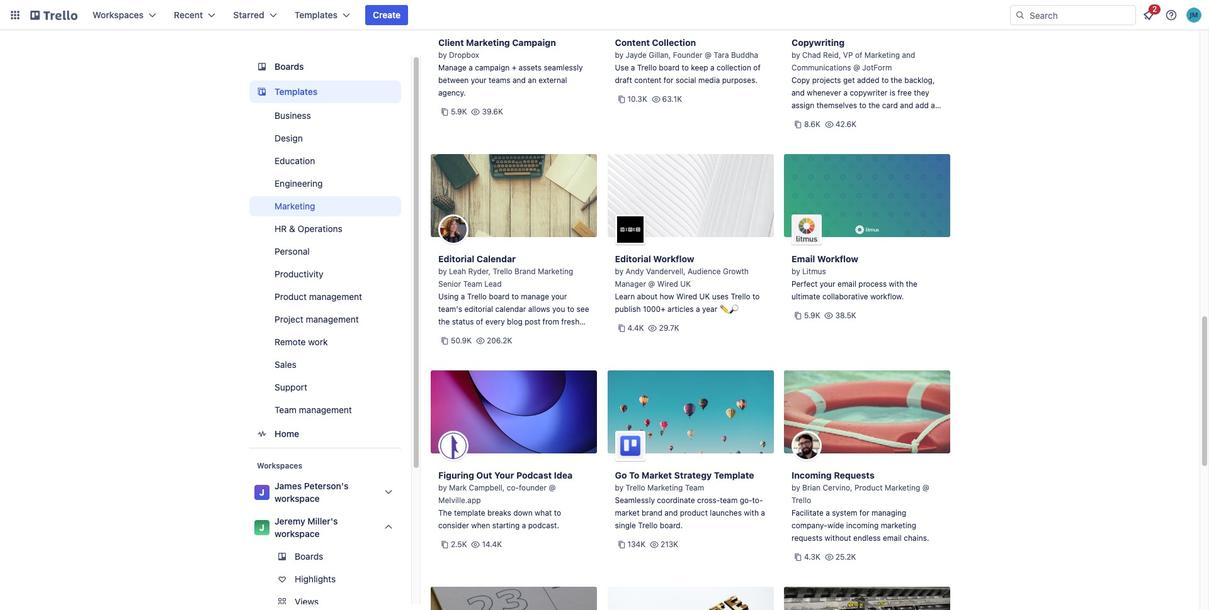 Task type: vqa. For each thing, say whether or not it's contained in the screenshot.


Task type: locate. For each thing, give the bounding box(es) containing it.
1 vertical spatial j
[[259, 523, 265, 533]]

workspace down james
[[275, 494, 320, 505]]

j for jeremy
[[259, 523, 265, 533]]

with up workflow.
[[889, 280, 904, 289]]

template
[[714, 470, 754, 481]]

1 vertical spatial boards link
[[249, 547, 401, 567]]

team down strategy
[[685, 484, 704, 493]]

management inside "link"
[[306, 314, 359, 325]]

leah
[[449, 267, 466, 277]]

marketing up jotform
[[865, 50, 900, 60]]

email inside the email workflow by litmus perfect your email process with the ultimate collaborative workflow.
[[838, 280, 857, 289]]

1 workspace from the top
[[275, 494, 320, 505]]

1 vertical spatial workspace
[[275, 529, 320, 540]]

what
[[535, 509, 552, 518]]

boards link for views
[[249, 547, 401, 567]]

use
[[615, 63, 629, 72]]

1 horizontal spatial uk
[[699, 292, 710, 302]]

2 notifications image
[[1141, 8, 1156, 23]]

audience
[[688, 267, 721, 277]]

templates link
[[249, 81, 401, 103]]

2 vertical spatial with
[[744, 509, 759, 518]]

2 vertical spatial of
[[476, 317, 483, 327]]

0 vertical spatial product
[[275, 292, 307, 302]]

0 vertical spatial workspaces
[[93, 9, 144, 20]]

product
[[275, 292, 307, 302], [855, 484, 883, 493]]

@ up get
[[853, 63, 860, 72]]

melville.app
[[438, 496, 481, 506]]

1 vertical spatial of
[[753, 63, 761, 72]]

by left mark in the bottom left of the page
[[438, 484, 447, 493]]

1 horizontal spatial your
[[551, 292, 567, 302]]

0 vertical spatial team
[[463, 280, 482, 289]]

market
[[615, 509, 640, 518]]

team management link
[[249, 401, 401, 421]]

a right add
[[931, 101, 935, 110]]

sales
[[275, 360, 297, 370]]

workflow up vandervell,
[[653, 254, 694, 265]]

marketing
[[881, 522, 916, 531]]

0 vertical spatial email
[[838, 280, 857, 289]]

a up the wide
[[826, 509, 830, 518]]

boards
[[275, 61, 304, 72], [295, 552, 323, 562]]

go-
[[740, 496, 752, 506]]

1 vertical spatial templates
[[275, 86, 318, 97]]

consider
[[438, 522, 469, 531]]

29.7k
[[659, 324, 679, 333]]

board inside editorial calendar by leah ryder, trello brand marketing senior team lead using a trello board to manage your team's editorial calendar allows you to see the status of every blog post from fresh idea to published post.
[[489, 292, 510, 302]]

marketing
[[466, 37, 510, 48], [865, 50, 900, 60], [275, 201, 315, 212], [538, 267, 573, 277], [648, 484, 683, 493], [885, 484, 920, 493]]

1 vertical spatial your
[[820, 280, 836, 289]]

to
[[629, 470, 639, 481]]

co-
[[507, 484, 519, 493]]

andy
[[626, 267, 644, 277]]

2 vertical spatial team
[[685, 484, 704, 493]]

1 vertical spatial team
[[275, 405, 297, 416]]

2 editorial from the left
[[615, 254, 651, 265]]

workspace inside jeremy miller's workspace
[[275, 529, 320, 540]]

editorial
[[464, 305, 493, 314]]

themselves
[[817, 101, 857, 110]]

added
[[857, 76, 880, 85]]

lead
[[484, 280, 502, 289]]

trello inside editorial workflow by andy vandervell, audience growth manager @ wired uk learn about how wired uk uses trello to publish 1000+ articles a year ✏️🔎
[[731, 292, 751, 302]]

for left social
[[664, 76, 674, 85]]

a down to-
[[761, 509, 765, 518]]

to up social
[[682, 63, 689, 72]]

2 workflow from the left
[[817, 254, 859, 265]]

the inside the email workflow by litmus perfect your email process with the ultimate collaborative workflow.
[[906, 280, 918, 289]]

client marketing campaign by dropbox manage a campaign + assets seamlessly between your teams and an external agency.
[[438, 37, 583, 98]]

0 vertical spatial j
[[259, 488, 265, 498]]

trello up content
[[637, 63, 657, 72]]

a
[[469, 63, 473, 72], [631, 63, 635, 72], [710, 63, 715, 72], [844, 88, 848, 98], [931, 101, 935, 110], [461, 292, 465, 302], [696, 305, 700, 314], [761, 509, 765, 518], [826, 509, 830, 518], [522, 522, 526, 531]]

a inside incoming requests by brian cervino, product marketing @ trello facilitate a system for managing company-wide incoming marketing requests without endless email chains.
[[826, 509, 830, 518]]

calendar
[[495, 305, 526, 314]]

the up idea
[[438, 317, 450, 327]]

a down get
[[844, 88, 848, 98]]

workspace down 'jeremy'
[[275, 529, 320, 540]]

0 vertical spatial workspace
[[275, 494, 320, 505]]

0 vertical spatial management
[[309, 292, 362, 302]]

product up project at the left bottom
[[275, 292, 307, 302]]

your inside client marketing campaign by dropbox manage a campaign + assets seamlessly between your teams and an external agency.
[[471, 76, 487, 85]]

1 horizontal spatial editorial
[[615, 254, 651, 265]]

incoming
[[846, 522, 879, 531]]

templates up business
[[275, 86, 318, 97]]

1 vertical spatial product
[[855, 484, 883, 493]]

team
[[463, 280, 482, 289], [275, 405, 297, 416], [685, 484, 704, 493]]

marketing inside editorial calendar by leah ryder, trello brand marketing senior team lead using a trello board to manage your team's editorial calendar allows you to see the status of every blog post from fresh idea to published post.
[[538, 267, 573, 277]]

to right the uses
[[753, 292, 760, 302]]

backlog,
[[905, 76, 935, 85]]

boards up highlights
[[295, 552, 323, 562]]

boards link up templates link
[[249, 55, 401, 78]]

the right process
[[906, 280, 918, 289]]

by up senior
[[438, 267, 447, 277]]

1 boards link from the top
[[249, 55, 401, 78]]

8.6k
[[804, 120, 821, 129]]

brian
[[802, 484, 821, 493]]

2 horizontal spatial team
[[685, 484, 704, 493]]

trello up ✏️🔎
[[731, 292, 751, 302]]

@ left tara
[[705, 50, 712, 60]]

team inside the go to market strategy template by trello marketing team seamlessly coordinate cross-team go-to- market brand and product launches with a single trello board.
[[685, 484, 704, 493]]

@ inside 'copywriting by chad reid, vp of marketing and communications @ jotform copy projects get added to the backlog, and whenever a copywriter is free they assign themselves to the card and add a link to their google doc with the new copy.'
[[853, 63, 860, 72]]

2 vertical spatial your
[[551, 292, 567, 302]]

j left james
[[259, 488, 265, 498]]

team's
[[438, 305, 462, 314]]

board
[[659, 63, 680, 72], [489, 292, 510, 302]]

0 vertical spatial boards link
[[249, 55, 401, 78]]

teams
[[489, 76, 511, 85]]

and left an
[[513, 76, 526, 85]]

2 boards link from the top
[[249, 547, 401, 567]]

1 horizontal spatial 5.9k
[[804, 311, 820, 321]]

1 vertical spatial workspaces
[[257, 462, 302, 471]]

content
[[615, 37, 650, 48]]

1 horizontal spatial workflow
[[817, 254, 859, 265]]

copy
[[792, 76, 810, 85]]

starred
[[233, 9, 264, 20]]

draft
[[615, 76, 632, 85]]

2 horizontal spatial of
[[855, 50, 862, 60]]

0 horizontal spatial editorial
[[438, 254, 475, 265]]

0 horizontal spatial 5.9k
[[451, 107, 467, 117]]

0 horizontal spatial team
[[275, 405, 297, 416]]

leah ryder, trello brand marketing senior team lead image
[[438, 215, 469, 245]]

your down litmus at the right of page
[[820, 280, 836, 289]]

by down go
[[615, 484, 624, 493]]

editorial for editorial calendar
[[438, 254, 475, 265]]

editorial inside editorial workflow by andy vandervell, audience growth manager @ wired uk learn about how wired uk uses trello to publish 1000+ articles a year ✏️🔎
[[615, 254, 651, 265]]

by up "use"
[[615, 50, 624, 60]]

wired up how
[[657, 280, 678, 289]]

0 horizontal spatial your
[[471, 76, 487, 85]]

1 horizontal spatial team
[[463, 280, 482, 289]]

by left andy
[[615, 267, 624, 277]]

1 horizontal spatial workspaces
[[257, 462, 302, 471]]

by inside editorial workflow by andy vandervell, audience growth manager @ wired uk learn about how wired uk uses trello to publish 1000+ articles a year ✏️🔎
[[615, 267, 624, 277]]

1 workflow from the left
[[653, 254, 694, 265]]

1 vertical spatial management
[[306, 314, 359, 325]]

boards for home
[[275, 61, 304, 72]]

to left see
[[567, 305, 574, 314]]

by left chad
[[792, 50, 800, 60]]

management down product management link
[[306, 314, 359, 325]]

gillan,
[[649, 50, 671, 60]]

5.9k down 'agency.'
[[451, 107, 467, 117]]

engineering link
[[249, 174, 401, 194]]

with inside 'copywriting by chad reid, vp of marketing and communications @ jotform copy projects get added to the backlog, and whenever a copywriter is free they assign themselves to the card and add a link to their google doc with the new copy.'
[[878, 113, 893, 123]]

media
[[698, 76, 720, 85]]

0 horizontal spatial uk
[[680, 280, 691, 289]]

litmus
[[802, 267, 826, 277]]

1 vertical spatial boards
[[295, 552, 323, 562]]

0 vertical spatial 5.9k
[[451, 107, 467, 117]]

to right what
[[554, 509, 561, 518]]

buddha
[[731, 50, 758, 60]]

marketing down market on the bottom of page
[[648, 484, 683, 493]]

from
[[543, 317, 559, 327]]

of right vp
[[855, 50, 862, 60]]

1 horizontal spatial of
[[753, 63, 761, 72]]

board inside the content collection by jayde gillan, founder @ tara buddha use a trello board to keep a collection of draft content for social media purposes.
[[659, 63, 680, 72]]

2 workspace from the top
[[275, 529, 320, 540]]

business link
[[249, 106, 401, 126]]

editorial inside editorial calendar by leah ryder, trello brand marketing senior team lead using a trello board to manage your team's editorial calendar allows you to see the status of every blog post from fresh idea to published post.
[[438, 254, 475, 265]]

of down 'buddha'
[[753, 63, 761, 72]]

1 vertical spatial 5.9k
[[804, 311, 820, 321]]

with down go-
[[744, 509, 759, 518]]

team down ryder,
[[463, 280, 482, 289]]

trello up facilitate
[[792, 496, 811, 506]]

and up board.
[[665, 509, 678, 518]]

a left the year
[[696, 305, 700, 314]]

to down jotform
[[882, 76, 889, 85]]

1 horizontal spatial email
[[883, 534, 902, 544]]

boards link up highlights link at bottom
[[249, 547, 401, 567]]

5.9k down "ultimate"
[[804, 311, 820, 321]]

editorial
[[438, 254, 475, 265], [615, 254, 651, 265]]

workspaces
[[93, 9, 144, 20], [257, 462, 302, 471]]

team down support at the bottom left of the page
[[275, 405, 297, 416]]

2 vertical spatial management
[[299, 405, 352, 416]]

0 horizontal spatial of
[[476, 317, 483, 327]]

search image
[[1015, 10, 1025, 20]]

james
[[275, 481, 302, 492]]

peterson's
[[304, 481, 349, 492]]

1 j from the top
[[259, 488, 265, 498]]

email inside incoming requests by brian cervino, product marketing @ trello facilitate a system for managing company-wide incoming marketing requests without endless email chains.
[[883, 534, 902, 544]]

by inside the go to market strategy template by trello marketing team seamlessly coordinate cross-team go-to- market brand and product launches with a single trello board.
[[615, 484, 624, 493]]

0 vertical spatial boards
[[275, 61, 304, 72]]

post.
[[502, 330, 520, 339]]

hr & operations link
[[249, 219, 401, 239]]

purposes.
[[722, 76, 758, 85]]

by left brian
[[792, 484, 800, 493]]

j left 'jeremy'
[[259, 523, 265, 533]]

editorial calendar by leah ryder, trello brand marketing senior team lead using a trello board to manage your team's editorial calendar allows you to see the status of every blog post from fresh idea to published post.
[[438, 254, 589, 339]]

workflow inside editorial workflow by andy vandervell, audience growth manager @ wired uk learn about how wired uk uses trello to publish 1000+ articles a year ✏️🔎
[[653, 254, 694, 265]]

business
[[275, 110, 311, 121]]

your up you
[[551, 292, 567, 302]]

marketing up campaign
[[466, 37, 510, 48]]

remote
[[275, 337, 306, 348]]

with down card
[[878, 113, 893, 123]]

0 vertical spatial your
[[471, 76, 487, 85]]

by inside figuring out your podcast idea by mark campbell, co-founder @ melville.app the template breaks down what to consider when starting a podcast.
[[438, 484, 447, 493]]

and up backlog,
[[902, 50, 915, 60]]

for inside incoming requests by brian cervino, product marketing @ trello facilitate a system for managing company-wide incoming marketing requests without endless email chains.
[[860, 509, 870, 518]]

1 vertical spatial with
[[889, 280, 904, 289]]

copywriter
[[850, 88, 888, 98]]

the left new
[[895, 113, 906, 123]]

0 vertical spatial templates
[[295, 9, 338, 20]]

email down marketing
[[883, 534, 902, 544]]

editorial up leah at the top left
[[438, 254, 475, 265]]

1 horizontal spatial for
[[860, 509, 870, 518]]

@ up about
[[648, 280, 655, 289]]

0 horizontal spatial email
[[838, 280, 857, 289]]

the down copywriter
[[869, 101, 880, 110]]

by down the client
[[438, 50, 447, 60]]

social
[[676, 76, 696, 85]]

1 vertical spatial uk
[[699, 292, 710, 302]]

vp
[[843, 50, 853, 60]]

trello inside incoming requests by brian cervino, product marketing @ trello facilitate a system for managing company-wide incoming marketing requests without endless email chains.
[[792, 496, 811, 506]]

management down support link
[[299, 405, 352, 416]]

management down productivity link
[[309, 292, 362, 302]]

a inside editorial workflow by andy vandervell, audience growth manager @ wired uk learn about how wired uk uses trello to publish 1000+ articles a year ✏️🔎
[[696, 305, 700, 314]]

marketing inside incoming requests by brian cervino, product marketing @ trello facilitate a system for managing company-wide incoming marketing requests without endless email chains.
[[885, 484, 920, 493]]

2 j from the top
[[259, 523, 265, 533]]

strategy
[[674, 470, 712, 481]]

of inside 'copywriting by chad reid, vp of marketing and communications @ jotform copy projects get added to the backlog, and whenever a copywriter is free they assign themselves to the card and add a link to their google doc with the new copy.'
[[855, 50, 862, 60]]

for up 'incoming'
[[860, 509, 870, 518]]

1 horizontal spatial product
[[855, 484, 883, 493]]

uk
[[680, 280, 691, 289], [699, 292, 710, 302]]

+
[[512, 63, 517, 72]]

coordinate
[[657, 496, 695, 506]]

@ down idea
[[549, 484, 556, 493]]

add
[[916, 101, 929, 110]]

figuring
[[438, 470, 474, 481]]

campaign
[[475, 63, 510, 72]]

management inside 'link'
[[299, 405, 352, 416]]

wired up articles
[[676, 292, 697, 302]]

by inside incoming requests by brian cervino, product marketing @ trello facilitate a system for managing company-wide incoming marketing requests without endless email chains.
[[792, 484, 800, 493]]

2 horizontal spatial your
[[820, 280, 836, 289]]

email up "collaborative"
[[838, 280, 857, 289]]

for inside the content collection by jayde gillan, founder @ tara buddha use a trello board to keep a collection of draft content for social media purposes.
[[664, 76, 674, 85]]

of inside editorial calendar by leah ryder, trello brand marketing senior team lead using a trello board to manage your team's editorial calendar allows you to see the status of every blog post from fresh idea to published post.
[[476, 317, 483, 327]]

1 vertical spatial for
[[860, 509, 870, 518]]

0 vertical spatial board
[[659, 63, 680, 72]]

of
[[855, 50, 862, 60], [753, 63, 761, 72], [476, 317, 483, 327]]

50.9k
[[451, 336, 472, 346]]

board down lead
[[489, 292, 510, 302]]

to down status
[[455, 330, 463, 339]]

0 horizontal spatial product
[[275, 292, 307, 302]]

brand
[[642, 509, 663, 518]]

1 editorial from the left
[[438, 254, 475, 265]]

assets
[[519, 63, 542, 72]]

marketing inside 'copywriting by chad reid, vp of marketing and communications @ jotform copy projects get added to the backlog, and whenever a copywriter is free they assign themselves to the card and add a link to their google doc with the new copy.'
[[865, 50, 900, 60]]

workspace for james
[[275, 494, 320, 505]]

management for project management
[[306, 314, 359, 325]]

single
[[615, 522, 636, 531]]

boards right board image
[[275, 61, 304, 72]]

1 vertical spatial email
[[883, 534, 902, 544]]

workspace
[[275, 494, 320, 505], [275, 529, 320, 540]]

a right keep
[[710, 63, 715, 72]]

trello down the calendar
[[493, 267, 513, 277]]

andy vandervell, audience growth manager @ wired uk image
[[615, 215, 645, 245]]

to
[[682, 63, 689, 72], [882, 76, 889, 85], [859, 101, 867, 110], [806, 113, 813, 123], [512, 292, 519, 302], [753, 292, 760, 302], [567, 305, 574, 314], [455, 330, 463, 339], [554, 509, 561, 518]]

a down down
[[522, 522, 526, 531]]

by down email at the top of page
[[792, 267, 800, 277]]

product management
[[275, 292, 362, 302]]

primary element
[[0, 0, 1209, 30]]

workflow inside the email workflow by litmus perfect your email process with the ultimate collaborative workflow.
[[817, 254, 859, 265]]

1 vertical spatial wired
[[676, 292, 697, 302]]

agency.
[[438, 88, 466, 98]]

workflow up litmus at the right of page
[[817, 254, 859, 265]]

workspace inside the james peterson's workspace
[[275, 494, 320, 505]]

0 vertical spatial with
[[878, 113, 893, 123]]

25.2k
[[836, 553, 856, 562]]

marketing up managing
[[885, 484, 920, 493]]

their
[[815, 113, 832, 123]]

a right 'using'
[[461, 292, 465, 302]]

editorial up andy
[[615, 254, 651, 265]]

workflow for editorial workflow
[[653, 254, 694, 265]]

and inside the go to market strategy template by trello marketing team seamlessly coordinate cross-team go-to- market brand and product launches with a single trello board.
[[665, 509, 678, 518]]

the
[[891, 76, 903, 85], [869, 101, 880, 110], [895, 113, 906, 123], [906, 280, 918, 289], [438, 317, 450, 327]]

of down editorial
[[476, 317, 483, 327]]

and down free
[[900, 101, 913, 110]]

project
[[275, 314, 303, 325]]

0 horizontal spatial board
[[489, 292, 510, 302]]

to up calendar
[[512, 292, 519, 302]]

with inside the email workflow by litmus perfect your email process with the ultimate collaborative workflow.
[[889, 280, 904, 289]]

a down the dropbox
[[469, 63, 473, 72]]

trello inside the content collection by jayde gillan, founder @ tara buddha use a trello board to keep a collection of draft content for social media purposes.
[[637, 63, 657, 72]]

views link
[[249, 593, 414, 611]]

templates right starred dropdown button
[[295, 9, 338, 20]]

jeremy
[[275, 516, 305, 527]]

0 horizontal spatial workflow
[[653, 254, 694, 265]]

1 horizontal spatial board
[[659, 63, 680, 72]]

personal
[[275, 246, 310, 257]]

your down campaign
[[471, 76, 487, 85]]

uk up the year
[[699, 292, 710, 302]]

@ inside editorial workflow by andy vandervell, audience growth manager @ wired uk learn about how wired uk uses trello to publish 1000+ articles a year ✏️🔎
[[648, 280, 655, 289]]

uk down audience
[[680, 280, 691, 289]]

0 vertical spatial of
[[855, 50, 862, 60]]

product down requests
[[855, 484, 883, 493]]

create
[[373, 9, 401, 20]]

your inside the email workflow by litmus perfect your email process with the ultimate collaborative workflow.
[[820, 280, 836, 289]]

jeremy miller (jeremymiller198) image
[[1187, 8, 1202, 23]]

1 vertical spatial board
[[489, 292, 510, 302]]

0 vertical spatial uk
[[680, 280, 691, 289]]

management for team management
[[299, 405, 352, 416]]

projects
[[812, 76, 841, 85]]

by inside the content collection by jayde gillan, founder @ tara buddha use a trello board to keep a collection of draft content for social media purposes.
[[615, 50, 624, 60]]

@ up chains.
[[923, 484, 929, 493]]

board down the gillan,
[[659, 63, 680, 72]]

education link
[[249, 151, 401, 171]]

out
[[476, 470, 492, 481]]

0 vertical spatial for
[[664, 76, 674, 85]]

boards link for home
[[249, 55, 401, 78]]

0 horizontal spatial workspaces
[[93, 9, 144, 20]]

marketing right "brand"
[[538, 267, 573, 277]]

and inside client marketing campaign by dropbox manage a campaign + assets seamlessly between your teams and an external agency.
[[513, 76, 526, 85]]

trello up seamlessly
[[626, 484, 645, 493]]

workspace for jeremy
[[275, 529, 320, 540]]

0 horizontal spatial for
[[664, 76, 674, 85]]

cervino,
[[823, 484, 853, 493]]



Task type: describe. For each thing, give the bounding box(es) containing it.
forward image
[[399, 595, 414, 610]]

chad
[[802, 50, 821, 60]]

to inside the content collection by jayde gillan, founder @ tara buddha use a trello board to keep a collection of draft content for social media purposes.
[[682, 63, 689, 72]]

starred button
[[226, 5, 285, 25]]

templates inside popup button
[[295, 9, 338, 20]]

to right link
[[806, 113, 813, 123]]

board.
[[660, 522, 683, 531]]

board image
[[254, 59, 270, 74]]

an
[[528, 76, 537, 85]]

to inside figuring out your podcast idea by mark campbell, co-founder @ melville.app the template breaks down what to consider when starting a podcast.
[[554, 509, 561, 518]]

blog
[[507, 317, 523, 327]]

5.9k for 39.6k
[[451, 107, 467, 117]]

year
[[702, 305, 718, 314]]

external
[[539, 76, 567, 85]]

open information menu image
[[1165, 9, 1178, 21]]

team inside editorial calendar by leah ryder, trello brand marketing senior team lead using a trello board to manage your team's editorial calendar allows you to see the status of every blog post from fresh idea to published post.
[[463, 280, 482, 289]]

content
[[634, 76, 662, 85]]

idea
[[438, 330, 453, 339]]

link
[[792, 113, 804, 123]]

company-
[[792, 522, 828, 531]]

incoming requests by brian cervino, product marketing @ trello facilitate a system for managing company-wide incoming marketing requests without endless email chains.
[[792, 470, 929, 544]]

dropbox
[[449, 50, 479, 60]]

perfect
[[792, 280, 818, 289]]

calendar
[[477, 254, 516, 265]]

reid,
[[823, 50, 841, 60]]

collection
[[717, 63, 751, 72]]

editorial workflow by andy vandervell, audience growth manager @ wired uk learn about how wired uk uses trello to publish 1000+ articles a year ✏️🔎
[[615, 254, 760, 314]]

without
[[825, 534, 851, 544]]

idea
[[554, 470, 573, 481]]

highlights link
[[249, 570, 401, 590]]

template
[[454, 509, 485, 518]]

marketing inside client marketing campaign by dropbox manage a campaign + assets seamlessly between your teams and an external agency.
[[466, 37, 510, 48]]

your inside editorial calendar by leah ryder, trello brand marketing senior team lead using a trello board to manage your team's editorial calendar allows you to see the status of every blog post from fresh idea to published post.
[[551, 292, 567, 302]]

@ inside incoming requests by brian cervino, product marketing @ trello facilitate a system for managing company-wide incoming marketing requests without endless email chains.
[[923, 484, 929, 493]]

a inside editorial calendar by leah ryder, trello brand marketing senior team lead using a trello board to manage your team's editorial calendar allows you to see the status of every blog post from fresh idea to published post.
[[461, 292, 465, 302]]

to up doc
[[859, 101, 867, 110]]

allows
[[528, 305, 550, 314]]

founder
[[519, 484, 547, 493]]

home
[[275, 429, 299, 440]]

marketing up &
[[275, 201, 315, 212]]

status
[[452, 317, 474, 327]]

template board image
[[254, 84, 270, 100]]

ryder,
[[468, 267, 491, 277]]

you
[[552, 305, 565, 314]]

with inside the go to market strategy template by trello marketing team seamlessly coordinate cross-team go-to- market brand and product launches with a single trello board.
[[744, 509, 759, 518]]

a right "use"
[[631, 63, 635, 72]]

j for james
[[259, 488, 265, 498]]

by inside 'copywriting by chad reid, vp of marketing and communications @ jotform copy projects get added to the backlog, and whenever a copywriter is free they assign themselves to the card and add a link to their google doc with the new copy.'
[[792, 50, 800, 60]]

engineering
[[275, 178, 323, 189]]

work
[[308, 337, 328, 348]]

manager
[[615, 280, 646, 289]]

0 vertical spatial wired
[[657, 280, 678, 289]]

cross-
[[697, 496, 720, 506]]

assign
[[792, 101, 815, 110]]

product management link
[[249, 287, 401, 307]]

productivity link
[[249, 265, 401, 285]]

@ inside the content collection by jayde gillan, founder @ tara buddha use a trello board to keep a collection of draft content for social media purposes.
[[705, 50, 712, 60]]

trello down brand
[[638, 522, 658, 531]]

product inside incoming requests by brian cervino, product marketing @ trello facilitate a system for managing company-wide incoming marketing requests without endless email chains.
[[855, 484, 883, 493]]

42.6k
[[836, 120, 857, 129]]

collaborative
[[823, 292, 868, 302]]

&
[[289, 224, 295, 234]]

new
[[908, 113, 923, 123]]

trello up editorial
[[467, 292, 487, 302]]

by inside client marketing campaign by dropbox manage a campaign + assets seamlessly between your teams and an external agency.
[[438, 50, 447, 60]]

operations
[[298, 224, 343, 234]]

and down copy at the top right of page
[[792, 88, 805, 98]]

4.3k
[[804, 553, 821, 562]]

the up is
[[891, 76, 903, 85]]

team inside 'link'
[[275, 405, 297, 416]]

project management
[[275, 314, 359, 325]]

design link
[[249, 128, 401, 149]]

back to home image
[[30, 5, 77, 25]]

is
[[890, 88, 896, 98]]

litmus image
[[792, 215, 822, 245]]

copywriting by chad reid, vp of marketing and communications @ jotform copy projects get added to the backlog, and whenever a copywriter is free they assign themselves to the card and add a link to their google doc with the new copy.
[[792, 37, 935, 135]]

growth
[[723, 267, 749, 277]]

miller's
[[308, 516, 338, 527]]

boards for views
[[295, 552, 323, 562]]

founder
[[673, 50, 703, 60]]

by inside editorial calendar by leah ryder, trello brand marketing senior team lead using a trello board to manage your team's editorial calendar allows you to see the status of every blog post from fresh idea to published post.
[[438, 267, 447, 277]]

facilitate
[[792, 509, 824, 518]]

chains.
[[904, 534, 929, 544]]

uses
[[712, 292, 729, 302]]

mark campbell, co-founder @ melville.app image
[[438, 431, 469, 462]]

marketing inside the go to market strategy template by trello marketing team seamlessly coordinate cross-team go-to- market brand and product launches with a single trello board.
[[648, 484, 683, 493]]

of inside the content collection by jayde gillan, founder @ tara buddha use a trello board to keep a collection of draft content for social media purposes.
[[753, 63, 761, 72]]

a inside figuring out your podcast idea by mark campbell, co-founder @ melville.app the template breaks down what to consider when starting a podcast.
[[522, 522, 526, 531]]

go
[[615, 470, 627, 481]]

63.1k
[[662, 94, 682, 104]]

team
[[720, 496, 738, 506]]

@ inside figuring out your podcast idea by mark campbell, co-founder @ melville.app the template breaks down what to consider when starting a podcast.
[[549, 484, 556, 493]]

communications
[[792, 63, 851, 72]]

see
[[577, 305, 589, 314]]

editorial for editorial workflow
[[615, 254, 651, 265]]

by inside the email workflow by litmus perfect your email process with the ultimate collaborative workflow.
[[792, 267, 800, 277]]

a inside client marketing campaign by dropbox manage a campaign + assets seamlessly between your teams and an external agency.
[[469, 63, 473, 72]]

whenever
[[807, 88, 841, 98]]

38.5k
[[835, 311, 856, 321]]

brian cervino, product marketing @ trello image
[[792, 431, 822, 462]]

design
[[275, 133, 303, 144]]

remote work
[[275, 337, 328, 348]]

to inside editorial workflow by andy vandervell, audience growth manager @ wired uk learn about how wired uk uses trello to publish 1000+ articles a year ✏️🔎
[[753, 292, 760, 302]]

jayde
[[626, 50, 647, 60]]

content collection by jayde gillan, founder @ tara buddha use a trello board to keep a collection of draft content for social media purposes.
[[615, 37, 761, 85]]

5.9k for 38.5k
[[804, 311, 820, 321]]

a inside the go to market strategy template by trello marketing team seamlessly coordinate cross-team go-to- market brand and product launches with a single trello board.
[[761, 509, 765, 518]]

manage
[[521, 292, 549, 302]]

every
[[485, 317, 505, 327]]

post
[[525, 317, 541, 327]]

hr
[[275, 224, 287, 234]]

workspaces inside popup button
[[93, 9, 144, 20]]

management for product management
[[309, 292, 362, 302]]

requests
[[792, 534, 823, 544]]

trello marketing team image
[[615, 431, 645, 462]]

process
[[859, 280, 887, 289]]

hr & operations
[[275, 224, 343, 234]]

home image
[[254, 427, 270, 442]]

Search field
[[1025, 6, 1136, 25]]

workflow for email workflow
[[817, 254, 859, 265]]

remote work link
[[249, 333, 401, 353]]

keep
[[691, 63, 708, 72]]

templates button
[[287, 5, 358, 25]]

fresh
[[561, 317, 580, 327]]

go to market strategy template by trello marketing team seamlessly coordinate cross-team go-to- market brand and product launches with a single trello board.
[[615, 470, 765, 531]]

education
[[275, 156, 315, 166]]

the inside editorial calendar by leah ryder, trello brand marketing senior team lead using a trello board to manage your team's editorial calendar allows you to see the status of every blog post from fresh idea to published post.
[[438, 317, 450, 327]]

support link
[[249, 378, 401, 398]]

how
[[660, 292, 674, 302]]

support
[[275, 382, 307, 393]]



